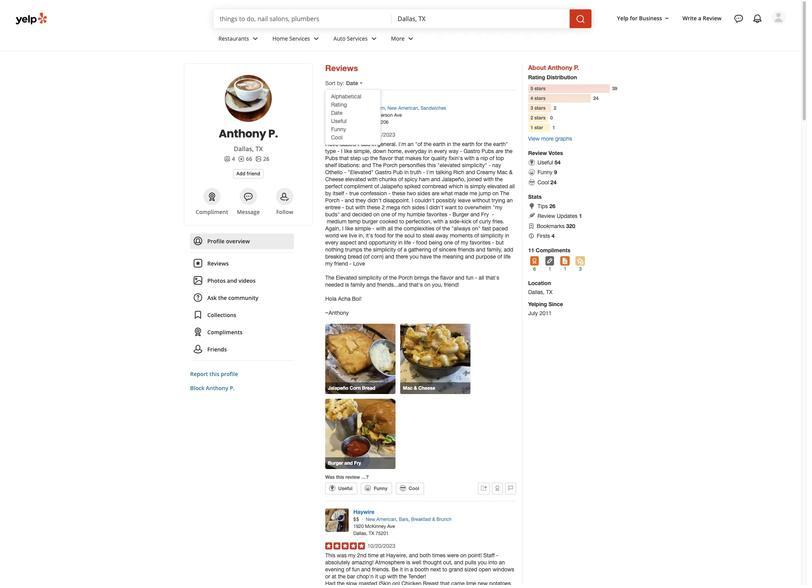 Task type: describe. For each thing, give the bounding box(es) containing it.
yelping since july 2011
[[529, 301, 563, 317]]

the porch image
[[325, 97, 349, 121]]

1 horizontal spatial rating
[[529, 74, 546, 80]]

2 inside i love gastro pubs in general. i'm an "of the earth in the earth for the earth" type - i like simple, down home, everyday in every way - gastro pubs are the pubs that step up the flavor that makes for quality fixin's with a nip of top shelf libations: and the porch personifies this "elevated simplicity" - nay othello - "elevated" gastro pub in truth - i'm talking rich and creamy mac & cheese elevated with chunks of spicy ham and jalapeño, joined with the perfect compliment of jalapeño spiked cornbread which is simply elevated all by itself - true confession - these two sides are what made me jump on the porch - and they didn't disappoint. i couldn't possibly leave without trying an entree - but with these 2 mega rich sides i didn't want to overwhelm "my buds" and decided on one of my humble favorites - burger and fry  - medium temp burger cooked to perfection, with a side-kick of curly fries. again, i like simple - with all the complexities of the "always on" fast paced world we live in, it's food for the soul to steal away moments of simplicity in every aspect and opportunity in life - food being one of my favorites - but nothing trumps the simplicity of a gathering of sincere friends and family, add breaking bread (of corn) and there you have the meaning and purpose of life my friend - love
[[382, 204, 385, 211]]

- up family,
[[492, 239, 495, 246]]

sort
[[325, 80, 336, 86]]

a up there
[[404, 246, 407, 253]]

, left sandwiches
[[418, 105, 420, 111]]

review updates 1
[[538, 213, 582, 219]]

11
[[529, 247, 535, 253]]

restaurants link
[[212, 28, 266, 51]]

1 vertical spatial funny link
[[361, 483, 392, 494]]

24 friends v2 image
[[193, 344, 203, 354]]

1 horizontal spatial cheese
[[419, 385, 436, 391]]

and up friend!
[[455, 275, 465, 281]]

home services link
[[266, 28, 327, 51]]

of down "on""
[[475, 232, 479, 239]]

1 horizontal spatial didn't
[[430, 204, 444, 211]]

alphabetical
[[331, 94, 362, 100]]

4 for 4 stars
[[531, 95, 533, 101]]

0 vertical spatial new american link
[[388, 105, 418, 111]]

to down complexities
[[416, 232, 421, 239]]

0 horizontal spatial american
[[377, 517, 396, 523]]

- up the disappoint.
[[389, 190, 391, 196]]

reviews element
[[238, 155, 252, 163]]

and down friends
[[465, 253, 475, 260]]

39
[[613, 86, 618, 91]]

mac inside i love gastro pubs in general. i'm an "of the earth in the earth for the earth" type - i like simple, down home, everyday in every way - gastro pubs are the pubs that step up the flavor that makes for quality fixin's with a nip of top shelf libations: and the porch personifies this "elevated simplicity" - nay othello - "elevated" gastro pub in truth - i'm talking rich and creamy mac & cheese elevated with chunks of spicy ham and jalapeño, joined with the perfect compliment of jalapeño spiked cornbread which is simply elevated all by itself - true confession - these two sides are what made me jump on the porch - and they didn't disappoint. i couldn't possibly leave without trying an entree - but with these 2 mega rich sides i didn't want to overwhelm "my buds" and decided on one of my humble favorites - burger and fry  - medium temp burger cooked to perfection, with a side-kick of curly fries. again, i like simple - with all the complexities of the "always on" fast paced world we live in, it's food for the soul to steal away moments of simplicity in every aspect and opportunity in life - food being one of my favorites - but nothing trumps the simplicity of a gathering of sincere friends and family, add breaking bread (of corn) and there you have the meaning and purpose of life my friend - love
[[497, 169, 508, 175]]

porch inside the elevated simplicity of the porch brings the flavor and fun - all that's needed is family and friends...and that's on you, friend!
[[399, 275, 413, 281]]

of up away
[[436, 225, 441, 232]]

the down earth"
[[505, 148, 513, 154]]

2 vertical spatial pubs
[[325, 155, 338, 161]]

useful for useful
[[339, 486, 353, 491]]

in up there
[[399, 239, 403, 246]]

sandwiches link
[[421, 105, 446, 111]]

0 vertical spatial simplicity
[[481, 232, 504, 239]]

2 vertical spatial gastro
[[375, 169, 392, 175]]

of down moments
[[455, 239, 460, 246]]

stars for 4 stars
[[535, 95, 546, 101]]

this
[[325, 553, 336, 559]]

two
[[407, 190, 416, 196]]

2912
[[354, 113, 364, 118]]

of down pub
[[399, 176, 403, 182]]

message image
[[244, 192, 253, 202]]

evening
[[325, 567, 345, 573]]

1 vertical spatial burger
[[328, 460, 343, 466]]

funny inside alphabetical rating date useful funny cool
[[331, 126, 346, 133]]

in down paced
[[505, 232, 510, 239]]

notifications image
[[753, 14, 763, 23]]

a left nip
[[476, 155, 479, 161]]

for up nip
[[476, 141, 483, 147]]

top
[[496, 155, 504, 161]]

- right entree
[[342, 204, 344, 211]]

amazing!
[[352, 560, 374, 566]]

have
[[420, 253, 432, 260]]

well
[[412, 560, 422, 566]]

compliments inside menu
[[207, 329, 243, 336]]

profile overview
[[207, 238, 250, 245]]

this for was this review …?
[[336, 474, 344, 480]]

dallas, inside the porch southern , new american , sandwiches 2912 n henderson ave dallas, tx 75206
[[354, 120, 368, 125]]

1 left "star"
[[531, 125, 533, 130]]

disappoint.
[[383, 197, 410, 204]]

rating link
[[326, 101, 381, 109]]

times
[[433, 553, 446, 559]]

1 vertical spatial like
[[345, 225, 354, 232]]

0 horizontal spatial &
[[414, 385, 417, 391]]

- up ham on the top of the page
[[423, 169, 425, 175]]

p. for block anthony p.
[[230, 384, 235, 392]]

0 horizontal spatial cool link
[[326, 134, 381, 142]]

- down burger
[[373, 225, 375, 232]]

of inside the elevated simplicity of the porch brings the flavor and fun - all that's needed is family and friends...and that's on you, friend!
[[383, 275, 388, 281]]

cooked
[[380, 218, 398, 225]]

brunch
[[437, 517, 452, 523]]

0 vertical spatial sides
[[418, 190, 431, 196]]

the left earth"
[[484, 141, 492, 147]]

pub
[[393, 169, 403, 175]]

with down '"elevated"'
[[368, 176, 378, 182]]

in up spicy
[[405, 169, 409, 175]]

0 vertical spatial compliments
[[536, 247, 571, 253]]

0 horizontal spatial one
[[381, 211, 390, 218]]

about
[[529, 64, 546, 71]]

anthony inside "anthony p. dallas, tx"
[[219, 126, 266, 141]]

southern
[[366, 105, 385, 111]]

0 vertical spatial these
[[392, 190, 406, 196]]

and up the grand
[[454, 560, 464, 566]]

1 vertical spatial food
[[416, 239, 428, 246]]

1 horizontal spatial cool link
[[396, 483, 424, 494]]

on up trying
[[493, 190, 499, 196]]

of down family,
[[498, 253, 502, 260]]

we
[[341, 232, 348, 239]]

nay
[[493, 162, 501, 168]]

in inside this was my 2nd time at haywire, and both times were on point! staff - absolutely amazing! atmosphere is well thought out, and pulls you into an evening of fun and friends. be it in a booth next to grand sized open windows or at the bar chop'n it up with the tender!
[[405, 567, 409, 573]]

1 horizontal spatial that's
[[486, 275, 500, 281]]

tender!
[[408, 574, 426, 580]]

services for home services
[[290, 35, 310, 42]]

tx inside the porch southern , new american , sandwiches 2912 n henderson ave dallas, tx 75206
[[369, 120, 375, 125]]

"of
[[415, 141, 423, 147]]

search image
[[576, 14, 586, 24]]

follow
[[276, 208, 294, 216]]

messages image
[[735, 14, 744, 23]]

and up chop'n
[[362, 567, 371, 573]]

block anthony p.
[[190, 384, 235, 392]]

photo of the porch - dallas, tx, united states. burger and fry image
[[325, 399, 396, 469]]

none field near
[[398, 14, 564, 23]]

updates
[[557, 213, 578, 219]]

grand
[[449, 567, 463, 573]]

1 horizontal spatial one
[[444, 239, 453, 246]]

report this profile link
[[190, 370, 238, 378]]

0 vertical spatial are
[[496, 148, 504, 154]]

- inside this was my 2nd time at haywire, and both times were on point! staff - absolutely amazing! atmosphere is well thought out, and pulls you into an evening of fun and friends. be it in a booth next to grand sized open windows or at the bar chop'n it up with the tender!
[[497, 553, 499, 559]]

of down being
[[433, 246, 438, 253]]

24 review v2 image
[[193, 259, 203, 268]]

1 vertical spatial that's
[[409, 282, 423, 288]]

1 vertical spatial elevated
[[488, 183, 508, 189]]

down
[[373, 148, 387, 154]]

up inside this was my 2nd time at haywire, and both times were on point! staff - absolutely amazing! atmosphere is well thought out, and pulls you into an evening of fun and friends. be it in a booth next to grand sized open windows or at the bar chop'n it up with the tender!
[[380, 574, 386, 580]]

"my
[[493, 204, 503, 211]]

burger inside i love gastro pubs in general. i'm an "of the earth in the earth for the earth" type - i like simple, down home, everyday in every way - gastro pubs are the pubs that step up the flavor that makes for quality fixin's with a nip of top shelf libations: and the porch personifies this "elevated simplicity" - nay othello - "elevated" gastro pub in truth - i'm talking rich and creamy mac & cheese elevated with chunks of spicy ham and jalapeño, joined with the perfect compliment of jalapeño spiked cornbread which is simply elevated all by itself - true confession - these two sides are what made me jump on the porch - and they didn't disappoint. i couldn't possibly leave without trying an entree - but with these 2 mega rich sides i didn't want to overwhelm "my buds" and decided on one of my humble favorites - burger and fry  - medium temp burger cooked to perfection, with a side-kick of curly fries. again, i like simple - with all the complexities of the "always on" fast paced world we live in, it's food for the soul to steal away moments of simplicity in every aspect and opportunity in life - food being one of my favorites - but nothing trumps the simplicity of a gathering of sincere friends and family, add breaking bread (of corn) and there you have the meaning and purpose of life my friend - love
[[453, 211, 469, 218]]

and up was this review …?
[[345, 460, 353, 466]]

to right cooked
[[400, 218, 404, 225]]

of up there
[[398, 246, 402, 253]]

the up trying
[[500, 190, 510, 196]]

both
[[420, 553, 431, 559]]

by
[[325, 190, 331, 196]]

point!
[[468, 553, 482, 559]]

0 vertical spatial like
[[344, 148, 352, 154]]

you inside i love gastro pubs in general. i'm an "of the earth in the earth for the earth" type - i like simple, down home, everyday in every way - gastro pubs are the pubs that step up the flavor that makes for quality fixin's with a nip of top shelf libations: and the porch personifies this "elevated simplicity" - nay othello - "elevated" gastro pub in truth - i'm talking rich and creamy mac & cheese elevated with chunks of spicy ham and jalapeño, joined with the perfect compliment of jalapeño spiked cornbread which is simply elevated all by itself - true confession - these two sides are what made me jump on the porch - and they didn't disappoint. i couldn't possibly leave without trying an entree - but with these 2 mega rich sides i didn't want to overwhelm "my buds" and decided on one of my humble favorites - burger and fry  - medium temp burger cooked to perfection, with a side-kick of curly fries. again, i like simple - with all the complexities of the "always on" fast paced world we live in, it's food for the soul to steal away moments of simplicity in every aspect and opportunity in life - food being one of my favorites - but nothing trumps the simplicity of a gathering of sincere friends and family, add breaking bread (of corn) and there you have the meaning and purpose of life my friend - love
[[410, 253, 419, 260]]

0 vertical spatial all
[[510, 183, 515, 189]]

- down "want" on the right
[[449, 211, 451, 218]]

- left true
[[346, 190, 348, 196]]

and down in,
[[358, 239, 367, 246]]

porch up pub
[[383, 162, 398, 168]]

review for review updates 1
[[538, 213, 556, 219]]

tx inside location dallas, tx
[[546, 289, 553, 295]]

compliments link
[[190, 325, 294, 340]]

tx inside 1920 mckinney ave dallas, tx 75201
[[369, 531, 375, 537]]

with down cooked
[[376, 225, 386, 232]]

jalapeño inside i love gastro pubs in general. i'm an "of the earth in the earth for the earth" type - i like simple, down home, everyday in every way - gastro pubs are the pubs that step up the flavor that makes for quality fixin's with a nip of top shelf libations: and the porch personifies this "elevated simplicity" - nay othello - "elevated" gastro pub in truth - i'm talking rich and creamy mac & cheese elevated with chunks of spicy ham and jalapeño, joined with the perfect compliment of jalapeño spiked cornbread which is simply elevated all by itself - true confession - these two sides are what made me jump on the porch - and they didn't disappoint. i couldn't possibly leave without trying an entree - but with these 2 mega rich sides i didn't want to overwhelm "my buds" and decided on one of my humble favorites - burger and fry  - medium temp burger cooked to perfection, with a side-kick of curly fries. again, i like simple - with all the complexities of the "always on" fast paced world we live in, it's food for the soul to steal away moments of simplicity in every aspect and opportunity in life - food being one of my favorites - but nothing trumps the simplicity of a gathering of sincere friends and family, add breaking bread (of corn) and there you have the meaning and purpose of life my friend - love
[[381, 183, 403, 189]]

breaking
[[325, 253, 347, 260]]

is inside the elevated simplicity of the porch brings the flavor and fun - all that's needed is family and friends...and that's on you, friend!
[[345, 282, 349, 288]]

3 for 3
[[579, 267, 582, 272]]

i up "we" at the top left
[[342, 225, 344, 232]]

1 horizontal spatial pubs
[[358, 141, 370, 147]]

burger and fry
[[328, 460, 361, 466]]

and inside menu
[[227, 277, 237, 284]]

0 horizontal spatial fry
[[354, 460, 361, 466]]

1 right 6
[[549, 266, 552, 272]]

videos
[[239, 277, 256, 284]]

0 horizontal spatial jalapeño
[[328, 385, 349, 391]]

1 that from the left
[[340, 155, 349, 161]]

cool inside alphabetical rating date useful funny cool
[[331, 135, 343, 141]]

be
[[392, 567, 399, 573]]

steal
[[423, 232, 434, 239]]

review
[[346, 474, 360, 480]]

320
[[567, 223, 576, 229]]

0 horizontal spatial an
[[408, 141, 414, 147]]

i down two
[[412, 197, 413, 204]]

purpose
[[476, 253, 496, 260]]

75201
[[376, 531, 389, 537]]

0 vertical spatial 24
[[594, 95, 599, 101]]

bookmarks
[[537, 223, 565, 229]]

jalapeño,
[[442, 176, 466, 182]]

july
[[529, 310, 538, 317]]

i left the love at the left of page
[[325, 141, 327, 147]]

friends
[[458, 246, 475, 253]]

acha
[[338, 296, 351, 302]]

with inside this was my 2nd time at haywire, and both times were on point! staff - absolutely amazing! atmosphere is well thought out, and pulls you into an evening of fun and friends. be it in a booth next to grand sized open windows or at the bar chop'n it up with the tender!
[[388, 574, 398, 580]]

the left bar
[[338, 574, 346, 580]]

by:
[[337, 80, 345, 86]]

26 inside photos element
[[263, 155, 270, 163]]

1 vertical spatial 26
[[550, 203, 556, 209]]

an inside this was my 2nd time at haywire, and both times were on point! staff - absolutely amazing! atmosphere is well thought out, and pulls you into an evening of fun and friends. be it in a booth next to grand sized open windows or at the bar chop'n it up with the tender!
[[499, 560, 505, 566]]

for up opportunity
[[387, 232, 394, 239]]

and up well on the right of page
[[409, 553, 418, 559]]

the down down
[[370, 155, 378, 161]]

my down the breaking
[[325, 260, 333, 267]]

to inside this was my 2nd time at haywire, and both times were on point! staff - absolutely amazing! atmosphere is well thought out, and pulls you into an evening of fun and friends. be it in a booth next to grand sized open windows or at the bar chop'n it up with the tender!
[[443, 567, 448, 573]]

, up henderson
[[385, 105, 386, 111]]

0 vertical spatial funny link
[[326, 125, 381, 134]]

1 horizontal spatial favorites
[[470, 239, 491, 246]]

1 down 11 compliments
[[564, 267, 567, 272]]

24 chevron down v2 image for auto services
[[369, 34, 379, 43]]

1 horizontal spatial it
[[400, 567, 403, 573]]

the up (of
[[364, 246, 372, 253]]

itself
[[333, 190, 344, 196]]

photo of the porch - dallas, tx, united states. jalapeño corn bread image
[[325, 324, 396, 394]]

2 for 2 stars
[[531, 115, 533, 121]]

1 vertical spatial 24
[[551, 179, 557, 185]]

friends
[[207, 346, 227, 353]]

9
[[554, 169, 557, 176]]

medium
[[327, 218, 347, 225]]

bars
[[399, 517, 409, 523]]

the inside the porch southern , new american , sandwiches 2912 n henderson ave dallas, tx 75206
[[354, 97, 363, 104]]

my inside this was my 2nd time at haywire, and both times were on point! staff - absolutely amazing! atmosphere is well thought out, and pulls you into an evening of fun and friends. be it in a booth next to grand sized open windows or at the bar chop'n it up with the tender!
[[348, 553, 356, 559]]

the left tender!
[[399, 574, 407, 580]]

4 for 4
[[232, 155, 235, 163]]

- inside the elevated simplicity of the porch brings the flavor and fun - all that's needed is family and friends...and that's on you, friend!
[[475, 275, 478, 281]]

the up friends...and
[[389, 275, 397, 281]]

stars for 5 stars
[[535, 86, 546, 91]]

without
[[472, 197, 490, 204]]

the right the "of
[[424, 141, 432, 147]]

and up purpose
[[476, 246, 486, 253]]

1 vertical spatial useful link
[[325, 483, 357, 494]]

0 horizontal spatial mac
[[403, 385, 413, 391]]

makes
[[406, 155, 422, 161]]

the up away
[[443, 225, 450, 232]]

24 collections v2 image
[[193, 310, 203, 319]]

friends menu item
[[190, 342, 294, 361]]

the up you,
[[431, 275, 439, 281]]

haywire
[[354, 509, 375, 516]]

, left the breakfast at the bottom
[[409, 517, 410, 523]]

cool for cool
[[409, 486, 419, 491]]

and right "family" at left
[[367, 282, 376, 288]]

on up burger
[[374, 211, 380, 218]]

1 horizontal spatial life
[[504, 253, 511, 260]]

block anthony p. button
[[190, 384, 235, 392]]

the up way
[[453, 141, 461, 147]]

of up "on""
[[473, 218, 478, 225]]

- down soul
[[413, 239, 415, 246]]

this for report this profile
[[210, 370, 219, 378]]

auto services link
[[327, 28, 385, 51]]

1 earth from the left
[[433, 141, 446, 147]]

1 vertical spatial at
[[332, 574, 337, 580]]

made
[[455, 190, 468, 196]]

0 vertical spatial food
[[375, 232, 386, 239]]

2 horizontal spatial gastro
[[464, 148, 480, 154]]

a left side-
[[445, 218, 448, 225]]

24 chevron down v2 image for more
[[406, 34, 416, 43]]

of right nip
[[490, 155, 495, 161]]

breakfast
[[411, 517, 431, 523]]

and up '"elevated"'
[[362, 162, 371, 168]]

in up down
[[372, 141, 376, 147]]

and up cornbread
[[431, 176, 441, 182]]

friends.
[[372, 567, 390, 573]]

you,
[[432, 282, 443, 288]]

cool 24
[[538, 179, 557, 185]]

0 horizontal spatial gastro
[[340, 141, 356, 147]]

0 horizontal spatial it
[[375, 574, 378, 580]]

on"
[[472, 225, 481, 232]]

photos element
[[256, 155, 270, 163]]

sort by: date
[[325, 80, 359, 86]]

and down overwhelm
[[471, 211, 480, 218]]

0 horizontal spatial are
[[432, 190, 440, 196]]

in up way
[[447, 141, 452, 147]]

- down itself
[[341, 197, 344, 204]]

1 horizontal spatial but
[[496, 239, 504, 246]]

i right type
[[341, 148, 343, 154]]

report this profile
[[190, 370, 238, 378]]

- right way
[[460, 148, 462, 154]]

1 vertical spatial all
[[388, 225, 393, 232]]

rich
[[454, 169, 465, 175]]

porch inside the porch southern , new american , sandwiches 2912 n henderson ave dallas, tx 75206
[[365, 97, 380, 104]]

a inside write a review link
[[699, 14, 702, 22]]

anthony p. dallas, tx
[[219, 126, 278, 153]]

humble
[[407, 211, 425, 218]]

talking
[[436, 169, 452, 175]]

kick
[[462, 218, 472, 225]]

my up friends
[[461, 239, 469, 246]]

american inside the porch southern , new american , sandwiches 2912 n henderson ave dallas, tx 75206
[[398, 105, 418, 111]]

n
[[365, 113, 369, 118]]

block
[[190, 384, 205, 392]]

1 vertical spatial simplicity
[[373, 246, 396, 253]]

alphabetical link
[[326, 93, 381, 101]]

compliment image
[[207, 192, 217, 202]]

0 horizontal spatial favorites
[[427, 211, 448, 218]]

of up confession
[[375, 183, 379, 189]]

on inside the elevated simplicity of the porch brings the flavor and fun - all that's needed is family and friends...and that's on you, friend!
[[425, 282, 431, 288]]

henderson
[[370, 113, 393, 118]]

0 vertical spatial every
[[434, 148, 447, 154]]

1 vertical spatial sides
[[412, 204, 425, 211]]

2 vertical spatial 4
[[552, 232, 555, 239]]

i down the couldn't
[[427, 204, 428, 211]]

simple,
[[354, 148, 371, 154]]

with up away
[[434, 218, 444, 225]]

bread
[[348, 253, 362, 260]]

fun inside this was my 2nd time at haywire, and both times were on point! staff - absolutely amazing! atmosphere is well thought out, and pulls you into an evening of fun and friends. be it in a booth next to grand sized open windows or at the bar chop'n it up with the tender!
[[352, 567, 360, 573]]

the left soul
[[396, 232, 403, 239]]

cool for cool 24
[[538, 179, 549, 185]]

1 down '0'
[[553, 125, 555, 130]]

2 horizontal spatial an
[[507, 197, 513, 204]]

1 horizontal spatial reviews
[[325, 63, 358, 73]]

date for alphabetical rating date useful funny cool
[[331, 110, 343, 116]]

is inside i love gastro pubs in general. i'm an "of the earth in the earth for the earth" type - i like simple, down home, everyday in every way - gastro pubs are the pubs that step up the flavor that makes for quality fixin's with a nip of top shelf libations: and the porch personifies this "elevated simplicity" - nay othello - "elevated" gastro pub in truth - i'm talking rich and creamy mac & cheese elevated with chunks of spicy ham and jalapeño, joined with the perfect compliment of jalapeño spiked cornbread which is simply elevated all by itself - true confession - these two sides are what made me jump on the porch - and they didn't disappoint. i couldn't possibly leave without trying an entree - but with these 2 mega rich sides i didn't want to overwhelm "my buds" and decided on one of my humble favorites - burger and fry  - medium temp burger cooked to perfection, with a side-kick of curly fries. again, i like simple - with all the complexities of the "always on" fast paced world we live in, it's food for the soul to steal away moments of simplicity in every aspect and opportunity in life - food being one of my favorites - but nothing trumps the simplicity of a gathering of sincere friends and family, add breaking bread (of corn) and there you have the meaning and purpose of life my friend - love
[[465, 183, 469, 189]]

with up simplicity"
[[465, 155, 475, 161]]

in up quality
[[429, 148, 433, 154]]

the down down
[[373, 162, 382, 168]]

sandwiches
[[421, 105, 446, 111]]

- down libations:
[[344, 169, 347, 175]]

message
[[237, 208, 260, 216]]

side-
[[450, 218, 462, 225]]



Task type: vqa. For each thing, say whether or not it's contained in the screenshot.
rightmost the ,
no



Task type: locate. For each thing, give the bounding box(es) containing it.
10/20/2023
[[368, 543, 396, 550]]

and up temp
[[342, 211, 351, 218]]

flavor inside i love gastro pubs in general. i'm an "of the earth in the earth for the earth" type - i like simple, down home, everyday in every way - gastro pubs are the pubs that step up the flavor that makes for quality fixin's with a nip of top shelf libations: and the porch personifies this "elevated simplicity" - nay othello - "elevated" gastro pub in truth - i'm talking rich and creamy mac & cheese elevated with chunks of spicy ham and jalapeño, joined with the perfect compliment of jalapeño spiked cornbread which is simply elevated all by itself - true confession - these two sides are what made me jump on the porch - and they didn't disappoint. i couldn't possibly leave without trying an entree - but with these 2 mega rich sides i didn't want to overwhelm "my buds" and decided on one of my humble favorites - burger and fry  - medium temp burger cooked to perfection, with a side-kick of curly fries. again, i like simple - with all the complexities of the "always on" fast paced world we live in, it's food for the soul to steal away moments of simplicity in every aspect and opportunity in life - food being one of my favorites - but nothing trumps the simplicity of a gathering of sincere friends and family, add breaking bread (of corn) and there you have the meaning and purpose of life my friend - love
[[380, 155, 393, 161]]

sides up humble
[[412, 204, 425, 211]]

1920
[[354, 524, 364, 530]]

stars for 2 stars
[[535, 115, 546, 121]]

0 vertical spatial mac
[[497, 169, 508, 175]]

none field find
[[220, 14, 385, 23]]

useful down date link
[[331, 118, 347, 124]]

1 vertical spatial anthony
[[219, 126, 266, 141]]

haywire image
[[325, 509, 349, 532]]

1 5.0 star rating image from the top
[[325, 131, 365, 138]]

with down creamy
[[484, 176, 494, 182]]

being
[[429, 239, 443, 246]]

0 horizontal spatial fun
[[352, 567, 360, 573]]

photo of the porch - dallas, tx, united states. mac & cheese image
[[400, 324, 471, 394]]

2 24 chevron down v2 image from the left
[[369, 34, 379, 43]]

my down rich at the top of the page
[[398, 211, 406, 218]]

0 horizontal spatial life
[[404, 239, 411, 246]]

didn't
[[368, 197, 382, 204], [430, 204, 444, 211]]

None search field
[[214, 9, 593, 28]]

0 horizontal spatial earth
[[433, 141, 446, 147]]

new up mckinney
[[366, 517, 375, 523]]

funny for funny
[[374, 486, 388, 491]]

0 horizontal spatial friend
[[247, 170, 260, 177]]

2 right 3 stars
[[554, 105, 557, 111]]

friend!
[[444, 282, 460, 288]]

none field up home services link
[[220, 14, 385, 23]]

are
[[496, 148, 504, 154], [432, 190, 440, 196]]

my left 2nd on the left bottom
[[348, 553, 356, 559]]

all inside the elevated simplicity of the porch brings the flavor and fun - all that's needed is family and friends...and that's on you, friend!
[[479, 275, 484, 281]]

0 horizontal spatial food
[[375, 232, 386, 239]]

"elevated
[[438, 162, 461, 168]]

didn't down the possibly
[[430, 204, 444, 211]]

1 vertical spatial new american link
[[366, 517, 396, 523]]

the up date link
[[354, 97, 363, 104]]

None field
[[220, 14, 385, 23], [398, 14, 564, 23]]

cool link
[[326, 134, 381, 142], [396, 483, 424, 494]]

you inside this was my 2nd time at haywire, and both times were on point! staff - absolutely amazing! atmosphere is well thought out, and pulls you into an evening of fun and friends. be it in a booth next to grand sized open windows or at the bar chop'n it up with the tender!
[[478, 560, 487, 566]]

0 vertical spatial at
[[380, 553, 385, 559]]

1 vertical spatial cool
[[538, 179, 549, 185]]

fry up review
[[354, 460, 361, 466]]

1 horizontal spatial that
[[395, 155, 404, 161]]

2 left mega
[[382, 204, 385, 211]]

1 horizontal spatial up
[[380, 574, 386, 580]]

tips 26
[[538, 203, 556, 209]]

fun down friends
[[466, 275, 474, 281]]

to down "leave"
[[459, 204, 463, 211]]

0 vertical spatial up
[[363, 155, 369, 161]]

fixin's
[[449, 155, 463, 161]]

more
[[391, 35, 405, 42]]

useful
[[331, 118, 347, 124], [538, 159, 553, 166], [339, 486, 353, 491]]

2 stars
[[531, 115, 546, 121]]

elevated up trying
[[488, 183, 508, 189]]

"elevated"
[[348, 169, 374, 175]]

friend down the breaking
[[334, 260, 348, 267]]

everyday
[[405, 148, 427, 154]]

0 horizontal spatial menu
[[190, 234, 294, 361]]

5.0 star rating image
[[325, 131, 365, 138], [325, 543, 365, 550]]

2 vertical spatial &
[[433, 517, 436, 523]]

anthony down report this profile link
[[206, 384, 228, 392]]

0 horizontal spatial you
[[410, 253, 419, 260]]

tx inside "anthony p. dallas, tx"
[[256, 145, 263, 153]]

way
[[449, 148, 459, 154]]

up down simple,
[[363, 155, 369, 161]]

funny up cool 24
[[538, 169, 553, 176]]

one
[[381, 211, 390, 218], [444, 239, 453, 246]]

add friend
[[237, 170, 260, 177]]

for inside button
[[630, 14, 638, 22]]

p. up distribution
[[574, 64, 579, 71]]

view more graphs
[[529, 136, 572, 142]]

useful for useful 54
[[538, 159, 553, 166]]

pubs up nip
[[482, 148, 494, 154]]

0 vertical spatial cool link
[[326, 134, 381, 142]]

up inside i love gastro pubs in general. i'm an "of the earth in the earth for the earth" type - i like simple, down home, everyday in every way - gastro pubs are the pubs that step up the flavor that makes for quality fixin's with a nip of top shelf libations: and the porch personifies this "elevated simplicity" - nay othello - "elevated" gastro pub in truth - i'm talking rich and creamy mac & cheese elevated with chunks of spicy ham and jalapeño, joined with the perfect compliment of jalapeño spiked cornbread which is simply elevated all by itself - true confession - these two sides are what made me jump on the porch - and they didn't disappoint. i couldn't possibly leave without trying an entree - but with these 2 mega rich sides i didn't want to overwhelm "my buds" and decided on one of my humble favorites - burger and fry  - medium temp burger cooked to perfection, with a side-kick of curly fries. again, i like simple - with all the complexities of the "always on" fast paced world we live in, it's food for the soul to steal away moments of simplicity in every aspect and opportunity in life - food being one of my favorites - but nothing trumps the simplicity of a gathering of sincere friends and family, add breaking bread (of corn) and there you have the meaning and purpose of life my friend - love
[[363, 155, 369, 161]]

2 horizontal spatial 4
[[552, 232, 555, 239]]

2 earth from the left
[[462, 141, 475, 147]]

1 vertical spatial compliments
[[207, 329, 243, 336]]

review for review votes
[[529, 150, 547, 156]]

anthony inside button
[[206, 384, 228, 392]]

menu containing alphabetical
[[326, 93, 381, 142]]

reviews link
[[190, 256, 294, 272]]

2 that from the left
[[395, 155, 404, 161]]

rating inside alphabetical rating date useful funny cool
[[331, 102, 347, 108]]

useful inside alphabetical rating date useful funny cool
[[331, 118, 347, 124]]

they
[[356, 197, 366, 204]]

aspect
[[340, 239, 357, 246]]

the inside the elevated simplicity of the porch brings the flavor and fun - all that's needed is family and friends...and that's on you, friend!
[[325, 275, 335, 281]]

& inside i love gastro pubs in general. i'm an "of the earth in the earth for the earth" type - i like simple, down home, everyday in every way - gastro pubs are the pubs that step up the flavor that makes for quality fixin's with a nip of top shelf libations: and the porch personifies this "elevated simplicity" - nay othello - "elevated" gastro pub in truth - i'm talking rich and creamy mac & cheese elevated with chunks of spicy ham and jalapeño, joined with the perfect compliment of jalapeño spiked cornbread which is simply elevated all by itself - true confession - these two sides are what made me jump on the porch - and they didn't disappoint. i couldn't possibly leave without trying an entree - but with these 2 mega rich sides i didn't want to overwhelm "my buds" and decided on one of my humble favorites - burger and fry  - medium temp burger cooked to perfection, with a side-kick of curly fries. again, i like simple - with all the complexities of the "always on" fast paced world we live in, it's food for the soul to steal away moments of simplicity in every aspect and opportunity in life - food being one of my favorites - but nothing trumps the simplicity of a gathering of sincere friends and family, add breaking bread (of corn) and there you have the meaning and purpose of life my friend - love
[[509, 169, 513, 175]]

useful inside useful 54
[[538, 159, 553, 166]]

1 horizontal spatial these
[[392, 190, 406, 196]]

date for sort by: date
[[346, 80, 359, 86]]

more link
[[385, 28, 422, 51]]

chunks
[[379, 176, 397, 182]]

Near text field
[[398, 14, 564, 23]]

earth up quality
[[433, 141, 446, 147]]

are up top
[[496, 148, 504, 154]]

p. inside button
[[230, 384, 235, 392]]

yelping
[[529, 301, 547, 308]]

date inside alphabetical rating date useful funny cool
[[331, 110, 343, 116]]

compliment
[[196, 208, 228, 216]]

2 vertical spatial 2
[[382, 204, 385, 211]]

16 friends v2 image
[[224, 156, 231, 162]]

tips
[[538, 203, 548, 209]]

0 vertical spatial one
[[381, 211, 390, 218]]

3 24 chevron down v2 image from the left
[[406, 34, 416, 43]]

0 vertical spatial didn't
[[368, 197, 382, 204]]

16 review v2 image
[[238, 156, 245, 162]]

0 vertical spatial fun
[[466, 275, 474, 281]]

this up the 'block anthony p.' at the bottom of page
[[210, 370, 219, 378]]

anthony for about anthony p.
[[548, 64, 573, 71]]

useful link down the rating link
[[326, 117, 381, 125]]

the down nay
[[495, 176, 503, 182]]

overwhelm
[[465, 204, 492, 211]]

friend inside button
[[247, 170, 260, 177]]

ave inside 1920 mckinney ave dallas, tx 75201
[[387, 524, 395, 530]]

add
[[237, 170, 246, 177]]

and left there
[[385, 253, 395, 260]]

simply
[[470, 183, 486, 189]]

yelp for business
[[618, 14, 663, 22]]

fun
[[466, 275, 474, 281], [352, 567, 360, 573]]

26
[[263, 155, 270, 163], [550, 203, 556, 209]]

i'm
[[399, 141, 406, 147], [427, 169, 435, 175]]

24 questions v2 image
[[193, 293, 203, 302]]

friends element
[[224, 155, 235, 163]]

0 horizontal spatial 4
[[232, 155, 235, 163]]

libations:
[[339, 162, 361, 168]]

again,
[[325, 225, 341, 232]]

review
[[703, 14, 722, 22], [529, 150, 547, 156], [538, 213, 556, 219]]

26 right tips
[[550, 203, 556, 209]]

view
[[529, 136, 540, 142]]

2 vertical spatial this
[[336, 474, 344, 480]]

4 stars from the top
[[535, 115, 546, 121]]

2 5.0 star rating image from the top
[[325, 543, 365, 550]]

24 chevron down v2 image inside home services link
[[312, 34, 321, 43]]

24 chevron down v2 image
[[251, 34, 260, 43]]

1 horizontal spatial menu
[[326, 93, 381, 142]]

cool down the funny 9
[[538, 179, 549, 185]]

rating
[[529, 74, 546, 80], [331, 102, 347, 108]]

this down quality
[[427, 162, 436, 168]]

1 horizontal spatial funny
[[374, 486, 388, 491]]

services right auto
[[347, 35, 368, 42]]

favorites down "on""
[[470, 239, 491, 246]]

16 photos v2 image
[[256, 156, 262, 162]]

home,
[[388, 148, 403, 154]]

porch up entree
[[325, 197, 340, 204]]

0 vertical spatial favorites
[[427, 211, 448, 218]]

me
[[470, 190, 478, 196]]

0 horizontal spatial didn't
[[368, 197, 382, 204]]

1 right updates
[[579, 213, 582, 219]]

american
[[398, 105, 418, 111], [377, 517, 396, 523]]

0 vertical spatial is
[[465, 183, 469, 189]]

of inside this was my 2nd time at haywire, and both times were on point! staff - absolutely amazing! atmosphere is well thought out, and pulls you into an evening of fun and friends. be it in a booth next to grand sized open windows or at the bar chop'n it up with the tender!
[[346, 567, 351, 573]]

funny inside the funny 9
[[538, 169, 553, 176]]

0 horizontal spatial 24 chevron down v2 image
[[312, 34, 321, 43]]

- down bread
[[350, 260, 352, 267]]

fun up bar
[[352, 567, 360, 573]]

follow image
[[280, 192, 290, 202]]

fun inside the elevated simplicity of the porch brings the flavor and fun - all that's needed is family and friends...and that's on you, friend!
[[466, 275, 474, 281]]

0 vertical spatial menu
[[326, 93, 381, 142]]

2 vertical spatial cool
[[409, 486, 419, 491]]

none field up business categories element
[[398, 14, 564, 23]]

1 horizontal spatial burger
[[453, 211, 469, 218]]

like up live
[[345, 225, 354, 232]]

dallas, inside "anthony p. dallas, tx"
[[234, 145, 254, 153]]

0 horizontal spatial pubs
[[325, 155, 338, 161]]

reviews up sort by: date
[[325, 63, 358, 73]]

but up family,
[[496, 239, 504, 246]]

on inside this was my 2nd time at haywire, and both times were on point! staff - absolutely amazing! atmosphere is well thought out, and pulls you into an evening of fun and friends. be it in a booth next to grand sized open windows or at the bar chop'n it up with the tender!
[[461, 553, 467, 559]]

ave inside the porch southern , new american , sandwiches 2912 n henderson ave dallas, tx 75206
[[394, 113, 402, 118]]

these up the disappoint.
[[392, 190, 406, 196]]

0 horizontal spatial 24
[[551, 179, 557, 185]]

the right have
[[434, 253, 441, 260]]

all
[[510, 183, 515, 189], [388, 225, 393, 232], [479, 275, 484, 281]]

cool inside cool 24
[[538, 179, 549, 185]]

friend inside i love gastro pubs in general. i'm an "of the earth in the earth for the earth" type - i like simple, down home, everyday in every way - gastro pubs are the pubs that step up the flavor that makes for quality fixin's with a nip of top shelf libations: and the porch personifies this "elevated simplicity" - nay othello - "elevated" gastro pub in truth - i'm talking rich and creamy mac & cheese elevated with chunks of spicy ham and jalapeño, joined with the perfect compliment of jalapeño spiked cornbread which is simply elevated all by itself - true confession - these two sides are what made me jump on the porch - and they didn't disappoint. i couldn't possibly leave without trying an entree - but with these 2 mega rich sides i didn't want to overwhelm "my buds" and decided on one of my humble favorites - burger and fry  - medium temp burger cooked to perfection, with a side-kick of curly fries. again, i like simple - with all the complexities of the "always on" fast paced world we live in, it's food for the soul to steal away moments of simplicity in every aspect and opportunity in life - food being one of my favorites - but nothing trumps the simplicity of a gathering of sincere friends and family, add breaking bread (of corn) and there you have the meaning and purpose of life my friend - love
[[334, 260, 348, 267]]

5.0 star rating image up "was"
[[325, 543, 365, 550]]

hola
[[325, 296, 337, 302]]

one up cooked
[[381, 211, 390, 218]]

1 vertical spatial it
[[375, 574, 378, 580]]

for
[[630, 14, 638, 22], [476, 141, 483, 147], [423, 155, 430, 161], [387, 232, 394, 239]]

friend
[[247, 170, 260, 177], [334, 260, 348, 267]]

a down well on the right of page
[[410, 567, 413, 573]]

anthony for block anthony p.
[[206, 384, 228, 392]]

are down cornbread
[[432, 190, 440, 196]]

0 horizontal spatial that
[[340, 155, 349, 161]]

0 horizontal spatial at
[[332, 574, 337, 580]]

with down the be
[[388, 574, 398, 580]]

view more graphs link
[[529, 136, 572, 142]]

funny 9
[[538, 169, 557, 176]]

0 vertical spatial p.
[[574, 64, 579, 71]]

for right yelp
[[630, 14, 638, 22]]

new
[[388, 105, 397, 111], [366, 517, 375, 523]]

p. for about anthony p.
[[574, 64, 579, 71]]

up down friends.
[[380, 574, 386, 580]]

1 horizontal spatial &
[[433, 517, 436, 523]]

and up joined
[[466, 169, 475, 175]]

sized
[[465, 567, 478, 573]]

you down gathering
[[410, 253, 419, 260]]

of up bar
[[346, 567, 351, 573]]

1 vertical spatial i'm
[[427, 169, 435, 175]]

on
[[493, 190, 499, 196], [374, 211, 380, 218], [425, 282, 431, 288], [461, 553, 467, 559]]

2 stars from the top
[[535, 95, 546, 101]]

user actions element
[[611, 10, 797, 58]]

love
[[353, 260, 365, 267]]

bread
[[362, 385, 376, 391]]

1 vertical spatial pubs
[[482, 148, 494, 154]]

is inside this was my 2nd time at haywire, and both times were on point! staff - absolutely amazing! atmosphere is well thought out, and pulls you into an evening of fun and friends. be it in a booth next to grand sized open windows or at the bar chop'n it up with the tender!
[[407, 560, 411, 566]]

menu containing profile overview
[[190, 234, 294, 361]]

1 horizontal spatial p.
[[268, 126, 278, 141]]

funny for funny 9
[[538, 169, 553, 176]]

creamy
[[477, 169, 496, 175]]

5.0 star rating image for my
[[325, 543, 365, 550]]

of down mega
[[392, 211, 397, 218]]

elevated
[[346, 176, 366, 182], [488, 183, 508, 189]]

with down they
[[355, 204, 366, 211]]

0 horizontal spatial cool
[[331, 135, 343, 141]]

dallas, inside 1920 mckinney ave dallas, tx 75201
[[354, 531, 368, 537]]

1 vertical spatial ave
[[387, 524, 395, 530]]

in,
[[359, 232, 365, 239]]

and down true
[[345, 197, 354, 204]]

i love gastro pubs in general. i'm an "of the earth in the earth for the earth" type - i like simple, down home, everyday in every way - gastro pubs are the pubs that step up the flavor that makes for quality fixin's with a nip of top shelf libations: and the porch personifies this "elevated simplicity" - nay othello - "elevated" gastro pub in truth - i'm talking rich and creamy mac & cheese elevated with chunks of spicy ham and jalapeño, joined with the perfect compliment of jalapeño spiked cornbread which is simply elevated all by itself - true confession - these two sides are what made me jump on the porch - and they didn't disappoint. i couldn't possibly leave without trying an entree - but with these 2 mega rich sides i didn't want to overwhelm "my buds" and decided on one of my humble favorites - burger and fry  - medium temp burger cooked to perfection, with a side-kick of curly fries. again, i like simple - with all the complexities of the "always on" fast paced world we live in, it's food for the soul to steal away moments of simplicity in every aspect and opportunity in life - food being one of my favorites - but nothing trumps the simplicity of a gathering of sincere friends and family, add breaking bread (of corn) and there you have the meaning and purpose of life my friend - love
[[325, 141, 515, 267]]

0 vertical spatial 4
[[531, 95, 533, 101]]

ave
[[394, 113, 402, 118], [387, 524, 395, 530]]

cool
[[331, 135, 343, 141], [538, 179, 549, 185], [409, 486, 419, 491]]

favorites down "want" on the right
[[427, 211, 448, 218]]

a right write
[[699, 14, 702, 22]]

more
[[542, 136, 554, 142]]

ask
[[207, 294, 217, 302]]

tx left 75206
[[369, 120, 375, 125]]

gastro up 'chunks'
[[375, 169, 392, 175]]

16 chevron down v2 image
[[664, 15, 670, 21]]

that's down purpose
[[486, 275, 500, 281]]

it down friends.
[[375, 574, 378, 580]]

gathering
[[408, 246, 431, 253]]

1 vertical spatial an
[[507, 197, 513, 204]]

cheese inside i love gastro pubs in general. i'm an "of the earth in the earth for the earth" type - i like simple, down home, everyday in every way - gastro pubs are the pubs that step up the flavor that makes for quality fixin's with a nip of top shelf libations: and the porch personifies this "elevated simplicity" - nay othello - "elevated" gastro pub in truth - i'm talking rich and creamy mac & cheese elevated with chunks of spicy ham and jalapeño, joined with the perfect compliment of jalapeño spiked cornbread which is simply elevated all by itself - true confession - these two sides are what made me jump on the porch - and they didn't disappoint. i couldn't possibly leave without trying an entree - but with these 2 mega rich sides i didn't want to overwhelm "my buds" and decided on one of my humble favorites - burger and fry  - medium temp burger cooked to perfection, with a side-kick of curly fries. again, i like simple - with all the complexities of the "always on" fast paced world we live in, it's food for the soul to steal away moments of simplicity in every aspect and opportunity in life - food being one of my favorites - but nothing trumps the simplicity of a gathering of sincere friends and family, add breaking bread (of corn) and there you have the meaning and purpose of life my friend - love
[[325, 176, 344, 182]]

review inside review updates 1
[[538, 213, 556, 219]]

jalapeño down 'chunks'
[[381, 183, 403, 189]]

1 vertical spatial funny
[[538, 169, 553, 176]]

24 profile v2 image
[[193, 236, 203, 246]]

profile overview link
[[190, 234, 294, 249]]

menu
[[326, 93, 381, 142], [190, 234, 294, 361]]

1 vertical spatial every
[[325, 239, 339, 246]]

1 vertical spatial fry
[[354, 460, 361, 466]]

1 stars from the top
[[535, 86, 546, 91]]

entree
[[325, 204, 341, 211]]

0 vertical spatial cool
[[331, 135, 343, 141]]

maria w. image
[[772, 11, 786, 25]]

3 for 3 stars
[[531, 105, 533, 111]]

0 horizontal spatial new
[[366, 517, 375, 523]]

1 horizontal spatial 3
[[579, 267, 582, 272]]

truth
[[410, 169, 422, 175]]

reviews inside menu
[[207, 260, 229, 267]]

2 horizontal spatial pubs
[[482, 148, 494, 154]]

jump
[[479, 190, 491, 196]]

24 compliment v2 image
[[193, 327, 203, 337]]

1 horizontal spatial date
[[346, 80, 359, 86]]

24 photos v2 image
[[193, 276, 203, 285]]

Find text field
[[220, 14, 385, 23]]

meaning
[[443, 253, 464, 260]]

0 vertical spatial that's
[[486, 275, 500, 281]]

tx up 16 photos v2
[[256, 145, 263, 153]]

possibly
[[436, 197, 457, 204]]

gastro up simplicity"
[[464, 148, 480, 154]]

~anthony
[[325, 310, 349, 316]]

4 stars
[[531, 95, 546, 101]]

24 chevron down v2 image
[[312, 34, 321, 43], [369, 34, 379, 43], [406, 34, 416, 43]]

photos and videos link
[[190, 273, 294, 289]]

funny up "haywire"
[[374, 486, 388, 491]]

1 vertical spatial useful
[[538, 159, 553, 166]]

0 vertical spatial but
[[346, 204, 354, 211]]

flavor inside the elevated simplicity of the porch brings the flavor and fun - all that's needed is family and friends...and that's on you, friend!
[[440, 275, 454, 281]]

the inside 'link'
[[218, 294, 227, 302]]

- left nay
[[489, 162, 491, 168]]

0 horizontal spatial 3
[[531, 105, 533, 111]]

2 vertical spatial all
[[479, 275, 484, 281]]

dallas,
[[354, 120, 368, 125], [234, 145, 254, 153], [529, 289, 545, 295], [354, 531, 368, 537]]

cool up the love at the left of page
[[331, 135, 343, 141]]

life down soul
[[404, 239, 411, 246]]

6
[[534, 266, 536, 272]]

business categories element
[[212, 28, 786, 51]]

5.0 star rating image for gastro
[[325, 131, 365, 138]]

fry inside i love gastro pubs in general. i'm an "of the earth in the earth for the earth" type - i like simple, down home, everyday in every way - gastro pubs are the pubs that step up the flavor that makes for quality fixin's with a nip of top shelf libations: and the porch personifies this "elevated simplicity" - nay othello - "elevated" gastro pub in truth - i'm talking rich and creamy mac & cheese elevated with chunks of spicy ham and jalapeño, joined with the perfect compliment of jalapeño spiked cornbread which is simply elevated all by itself - true confession - these two sides are what made me jump on the porch - and they didn't disappoint. i couldn't possibly leave without trying an entree - but with these 2 mega rich sides i didn't want to overwhelm "my buds" and decided on one of my humble favorites - burger and fry  - medium temp burger cooked to perfection, with a side-kick of curly fries. again, i like simple - with all the complexities of the "always on" fast paced world we live in, it's food for the soul to steal away moments of simplicity in every aspect and opportunity in life - food being one of my favorites - but nothing trumps the simplicity of a gathering of sincere friends and family, add breaking bread (of corn) and there you have the meaning and purpose of life my friend - love
[[481, 211, 489, 218]]

0 horizontal spatial up
[[363, 155, 369, 161]]

1 none field from the left
[[220, 14, 385, 23]]

p. inside "anthony p. dallas, tx"
[[268, 126, 278, 141]]

funny link down "2912"
[[326, 125, 381, 134]]

stars up 2 stars
[[535, 105, 546, 111]]

1 vertical spatial american
[[377, 517, 396, 523]]

report
[[190, 370, 208, 378]]

earth up "fixin's"
[[462, 141, 475, 147]]

was this review …?
[[325, 474, 369, 480]]

, left "bars"
[[396, 517, 398, 523]]

0 vertical spatial life
[[404, 239, 411, 246]]

this inside i love gastro pubs in general. i'm an "of the earth in the earth for the earth" type - i like simple, down home, everyday in every way - gastro pubs are the pubs that step up the flavor that makes for quality fixin's with a nip of top shelf libations: and the porch personifies this "elevated simplicity" - nay othello - "elevated" gastro pub in truth - i'm talking rich and creamy mac & cheese elevated with chunks of spicy ham and jalapeño, joined with the perfect compliment of jalapeño spiked cornbread which is simply elevated all by itself - true confession - these two sides are what made me jump on the porch - and they didn't disappoint. i couldn't possibly leave without trying an entree - but with these 2 mega rich sides i didn't want to overwhelm "my buds" and decided on one of my humble favorites - burger and fry  - medium temp burger cooked to perfection, with a side-kick of curly fries. again, i like simple - with all the complexities of the "always on" fast paced world we live in, it's food for the soul to steal away moments of simplicity in every aspect and opportunity in life - food being one of my favorites - but nothing trumps the simplicity of a gathering of sincere friends and family, add breaking bread (of corn) and there you have the meaning and purpose of life my friend - love
[[427, 162, 436, 168]]

rating distribution
[[529, 74, 577, 80]]

1 horizontal spatial an
[[499, 560, 505, 566]]

0 horizontal spatial 26
[[263, 155, 270, 163]]

a inside this was my 2nd time at haywire, and both times were on point! staff - absolutely amazing! atmosphere is well thought out, and pulls you into an evening of fun and friends. be it in a booth next to grand sized open windows or at the bar chop'n it up with the tender!
[[410, 567, 413, 573]]

compliments
[[536, 247, 571, 253], [207, 329, 243, 336]]

0 horizontal spatial funny
[[331, 126, 346, 133]]

friends...and
[[377, 282, 408, 288]]

2 none field from the left
[[398, 14, 564, 23]]

new inside the porch southern , new american , sandwiches 2912 n henderson ave dallas, tx 75206
[[388, 105, 397, 111]]

75206
[[376, 120, 389, 125]]

business
[[639, 14, 663, 22]]

to
[[459, 204, 463, 211], [400, 218, 404, 225], [416, 232, 421, 239], [443, 567, 448, 573]]

0 horizontal spatial i'm
[[399, 141, 406, 147]]

1 horizontal spatial none field
[[398, 14, 564, 23]]

profile overview menu item
[[190, 234, 294, 253]]

4 inside friends element
[[232, 155, 235, 163]]

2 vertical spatial p.
[[230, 384, 235, 392]]

24 chevron down v2 image inside "auto services" link
[[369, 34, 379, 43]]

24 chevron down v2 image for home services
[[312, 34, 321, 43]]

1 services from the left
[[290, 35, 310, 42]]

0 vertical spatial useful link
[[326, 117, 381, 125]]

services for auto services
[[347, 35, 368, 42]]

mega
[[387, 204, 400, 211]]

1 horizontal spatial 26
[[550, 203, 556, 209]]

0 horizontal spatial these
[[367, 204, 380, 211]]

1 vertical spatial &
[[414, 385, 417, 391]]

simple
[[355, 225, 371, 232]]

stars for 3 stars
[[535, 105, 546, 111]]

dallas, inside location dallas, tx
[[529, 289, 545, 295]]

3 stars from the top
[[535, 105, 546, 111]]

1 vertical spatial life
[[504, 253, 511, 260]]

2 for 2
[[554, 105, 557, 111]]

1 horizontal spatial jalapeño
[[381, 183, 403, 189]]

that down home,
[[395, 155, 404, 161]]

2 services from the left
[[347, 35, 368, 42]]

0 vertical spatial jalapeño
[[381, 183, 403, 189]]

0 vertical spatial reviews
[[325, 63, 358, 73]]

rich
[[402, 204, 411, 211]]

the down cooked
[[395, 225, 402, 232]]

1 24 chevron down v2 image from the left
[[312, 34, 321, 43]]

p.
[[574, 64, 579, 71], [268, 126, 278, 141], [230, 384, 235, 392]]

0 vertical spatial elevated
[[346, 176, 366, 182]]

11 compliments
[[529, 247, 571, 253]]

live
[[349, 232, 357, 239]]

- right type
[[338, 148, 340, 154]]

2 vertical spatial review
[[538, 213, 556, 219]]

cornbread
[[422, 183, 447, 189]]

2nd
[[357, 553, 367, 559]]

1 vertical spatial friend
[[334, 260, 348, 267]]

1 vertical spatial these
[[367, 204, 380, 211]]

24 chevron down v2 image inside more link
[[406, 34, 416, 43]]

it right the be
[[400, 567, 403, 573]]

1 horizontal spatial flavor
[[440, 275, 454, 281]]

like
[[344, 148, 352, 154], [345, 225, 354, 232]]

0 horizontal spatial that's
[[409, 282, 423, 288]]

the up needed
[[325, 275, 335, 281]]

5.0 star rating image up the love at the left of page
[[325, 131, 365, 138]]

pubs up simple,
[[358, 141, 370, 147]]

simplicity inside the elevated simplicity of the porch brings the flavor and fun - all that's needed is family and friends...and that's on you, friend!
[[359, 275, 382, 281]]

for down everyday
[[423, 155, 430, 161]]

food up gathering
[[416, 239, 428, 246]]

review inside user actions element
[[703, 14, 722, 22]]



